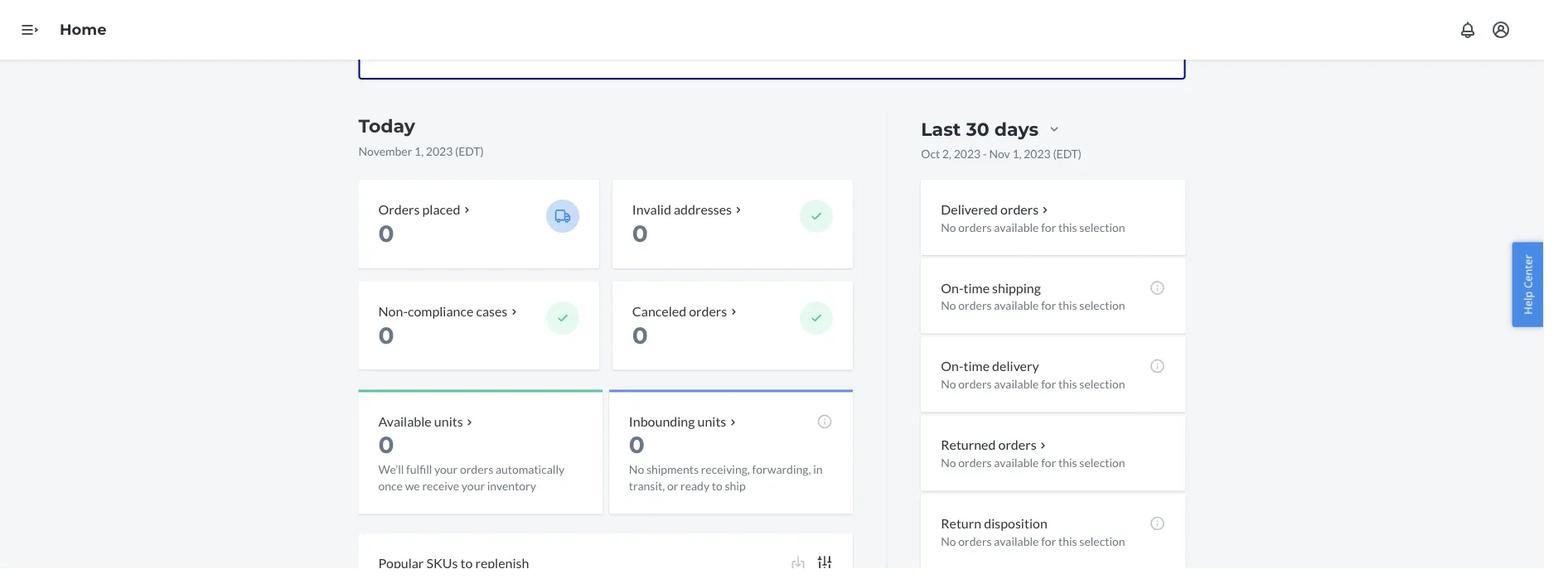 Task type: describe. For each thing, give the bounding box(es) containing it.
for for return disposition
[[1041, 535, 1056, 549]]

1 horizontal spatial edt
[[1057, 147, 1078, 161]]

no down on-time delivery
[[941, 378, 956, 392]]

time for delivery
[[964, 359, 990, 375]]

return
[[941, 516, 982, 532]]

no orders available for this selection for return disposition
[[941, 535, 1125, 549]]

orders down "returned"
[[958, 456, 992, 470]]

0 inside 0 no shipments receiving, forwarding, in transit, or ready to ship
[[629, 431, 645, 459]]

orders inside 0 we'll fulfill your orders automatically once we receive your inventory
[[460, 463, 493, 477]]

help center button
[[1512, 242, 1544, 327]]

ready
[[681, 480, 710, 494]]

no down "returned"
[[941, 456, 956, 470]]

units for available units
[[434, 414, 463, 430]]

selection for on-time shipping
[[1080, 299, 1125, 313]]

this for on-time delivery
[[1059, 378, 1077, 392]]

oct 2, 2023 - nov 1, 2023 ( edt )
[[921, 147, 1082, 161]]

canceled
[[632, 303, 686, 319]]

0 no shipments receiving, forwarding, in transit, or ready to ship
[[629, 431, 823, 494]]

inventory
[[487, 480, 536, 494]]

this for return disposition
[[1059, 535, 1077, 549]]

transit,
[[629, 480, 665, 494]]

1 this from the top
[[1059, 220, 1077, 234]]

1 for from the top
[[1041, 220, 1056, 234]]

automatically
[[496, 463, 565, 477]]

delivery
[[992, 359, 1039, 375]]

returned
[[941, 437, 996, 453]]

november
[[359, 144, 412, 158]]

we
[[405, 480, 420, 494]]

0 for orders
[[378, 220, 394, 248]]

units for inbounding units
[[698, 414, 726, 430]]

non-
[[378, 303, 408, 319]]

no down on-time shipping
[[941, 299, 956, 313]]

fulfill
[[406, 463, 432, 477]]

orders
[[378, 201, 420, 218]]

( inside today november 1, 2023 ( edt )
[[455, 144, 459, 158]]

on-time shipping
[[941, 280, 1041, 296]]

4 no orders available for this selection from the top
[[941, 456, 1125, 470]]

4 this from the top
[[1059, 456, 1077, 470]]

last
[[921, 118, 961, 141]]

1 available from the top
[[994, 220, 1039, 234]]

compliance
[[408, 303, 474, 319]]

no inside 0 no shipments receiving, forwarding, in transit, or ready to ship
[[629, 463, 644, 477]]

receiving,
[[701, 463, 750, 477]]

30
[[966, 118, 989, 141]]

inbounding units
[[629, 414, 726, 430]]

addresses
[[674, 201, 732, 218]]

0 inside 0 we'll fulfill your orders automatically once we receive your inventory
[[378, 431, 394, 459]]

returned orders button
[[941, 436, 1050, 455]]

no orders available for this selection for on-time delivery
[[941, 378, 1125, 392]]

today
[[359, 115, 415, 138]]

this for on-time shipping
[[1059, 299, 1077, 313]]

for for on-time shipping
[[1041, 299, 1056, 313]]

orders inside button
[[1001, 201, 1039, 218]]

inbounding
[[629, 414, 695, 430]]

to
[[712, 480, 723, 494]]

invalid addresses
[[632, 201, 732, 218]]

or
[[667, 480, 678, 494]]

shipments
[[646, 463, 699, 477]]

canceled orders
[[632, 303, 727, 319]]

1 horizontal spatial 1,
[[1012, 147, 1022, 161]]

available for return disposition
[[994, 535, 1039, 549]]

help center
[[1521, 255, 1536, 315]]



Task type: locate. For each thing, give the bounding box(es) containing it.
open navigation image
[[20, 20, 40, 40]]

available units
[[378, 414, 463, 430]]

1 on- from the top
[[941, 280, 964, 296]]

no down return
[[941, 535, 956, 549]]

days
[[995, 118, 1039, 141]]

forwarding,
[[752, 463, 811, 477]]

)
[[480, 144, 484, 158], [1078, 147, 1082, 161]]

1 vertical spatial time
[[964, 359, 990, 375]]

1 no orders available for this selection from the top
[[941, 220, 1125, 234]]

5 this from the top
[[1059, 535, 1077, 549]]

2 selection from the top
[[1080, 299, 1125, 313]]

no orders available for this selection for on-time shipping
[[941, 299, 1125, 313]]

non-compliance cases
[[378, 303, 508, 319]]

1 horizontal spatial units
[[698, 414, 726, 430]]

available
[[378, 414, 432, 430]]

oct
[[921, 147, 940, 161]]

no orders available for this selection
[[941, 220, 1125, 234], [941, 299, 1125, 313], [941, 378, 1125, 392], [941, 456, 1125, 470], [941, 535, 1125, 549]]

available down shipping
[[994, 299, 1039, 313]]

return disposition
[[941, 516, 1048, 532]]

selection for on-time delivery
[[1080, 378, 1125, 392]]

help
[[1521, 291, 1536, 315]]

orders down on-time delivery
[[958, 378, 992, 392]]

selection
[[1080, 220, 1125, 234], [1080, 299, 1125, 313], [1080, 378, 1125, 392], [1080, 456, 1125, 470], [1080, 535, 1125, 549]]

no orders available for this selection down shipping
[[941, 299, 1125, 313]]

1 units from the left
[[434, 414, 463, 430]]

home
[[60, 20, 107, 39]]

0 down non-
[[378, 322, 394, 350]]

3 selection from the top
[[1080, 378, 1125, 392]]

your up the receive
[[434, 463, 458, 477]]

( right nov
[[1053, 147, 1057, 161]]

1 horizontal spatial )
[[1078, 147, 1082, 161]]

available down delivery
[[994, 378, 1039, 392]]

available down delivered orders button
[[994, 220, 1039, 234]]

on- left delivery
[[941, 359, 964, 375]]

0 horizontal spatial 2023
[[426, 144, 453, 158]]

in
[[813, 463, 823, 477]]

2 no orders available for this selection from the top
[[941, 299, 1125, 313]]

2 this from the top
[[1059, 299, 1077, 313]]

0
[[378, 220, 394, 248], [632, 220, 648, 248], [378, 322, 394, 350], [632, 322, 648, 350], [378, 431, 394, 459], [629, 431, 645, 459]]

0 for invalid
[[632, 220, 648, 248]]

0 down inbounding
[[629, 431, 645, 459]]

4 for from the top
[[1041, 456, 1056, 470]]

2023 left -
[[954, 147, 981, 161]]

1 selection from the top
[[1080, 220, 1125, 234]]

) inside today november 1, 2023 ( edt )
[[480, 144, 484, 158]]

2 time from the top
[[964, 359, 990, 375]]

today november 1, 2023 ( edt )
[[359, 115, 484, 158]]

1, right november
[[414, 144, 424, 158]]

for for on-time delivery
[[1041, 378, 1056, 392]]

open notifications image
[[1458, 20, 1478, 40]]

1, inside today november 1, 2023 ( edt )
[[414, 144, 424, 158]]

no down the delivered
[[941, 220, 956, 234]]

available
[[994, 220, 1039, 234], [994, 299, 1039, 313], [994, 378, 1039, 392], [994, 456, 1039, 470], [994, 535, 1039, 549]]

2,
[[942, 147, 952, 161]]

1 vertical spatial on-
[[941, 359, 964, 375]]

0 for canceled
[[632, 322, 648, 350]]

last 30 days
[[921, 118, 1039, 141]]

your right the receive
[[462, 480, 485, 494]]

2023 right november
[[426, 144, 453, 158]]

0 horizontal spatial your
[[434, 463, 458, 477]]

0 horizontal spatial )
[[480, 144, 484, 158]]

edt up the placed
[[459, 144, 480, 158]]

nov
[[989, 147, 1010, 161]]

time left shipping
[[964, 280, 990, 296]]

units right 'available'
[[434, 414, 463, 430]]

5 for from the top
[[1041, 535, 1056, 549]]

no orders available for this selection down disposition
[[941, 535, 1125, 549]]

units up 0 no shipments receiving, forwarding, in transit, or ready to ship
[[698, 414, 726, 430]]

home link
[[60, 20, 107, 39]]

4 available from the top
[[994, 456, 1039, 470]]

once
[[378, 480, 403, 494]]

1 time from the top
[[964, 280, 990, 296]]

( up the placed
[[455, 144, 459, 158]]

3 for from the top
[[1041, 378, 1056, 392]]

orders down on-time shipping
[[958, 299, 992, 313]]

delivered
[[941, 201, 998, 218]]

orders right canceled
[[689, 303, 727, 319]]

0 horizontal spatial edt
[[459, 144, 480, 158]]

5 no orders available for this selection from the top
[[941, 535, 1125, 549]]

on- left shipping
[[941, 280, 964, 296]]

5 available from the top
[[994, 535, 1039, 549]]

selection for return disposition
[[1080, 535, 1125, 549]]

orders down the delivered
[[958, 220, 992, 234]]

2 units from the left
[[698, 414, 726, 430]]

time
[[964, 280, 990, 296], [964, 359, 990, 375]]

2023 inside today november 1, 2023 ( edt )
[[426, 144, 453, 158]]

shipping
[[992, 280, 1041, 296]]

0 we'll fulfill your orders automatically once we receive your inventory
[[378, 431, 565, 494]]

1 horizontal spatial (
[[1053, 147, 1057, 161]]

2023 down 'days'
[[1024, 147, 1051, 161]]

open account menu image
[[1491, 20, 1511, 40]]

no orders available for this selection down delivered orders button
[[941, 220, 1125, 234]]

0 down invalid
[[632, 220, 648, 248]]

0 vertical spatial your
[[434, 463, 458, 477]]

1 horizontal spatial your
[[462, 480, 485, 494]]

(
[[455, 144, 459, 158], [1053, 147, 1057, 161]]

returned orders
[[941, 437, 1037, 453]]

edt inside today november 1, 2023 ( edt )
[[459, 144, 480, 158]]

for
[[1041, 220, 1056, 234], [1041, 299, 1056, 313], [1041, 378, 1056, 392], [1041, 456, 1056, 470], [1041, 535, 1056, 549]]

units
[[434, 414, 463, 430], [698, 414, 726, 430]]

-
[[983, 147, 987, 161]]

1 horizontal spatial 2023
[[954, 147, 981, 161]]

orders placed
[[378, 201, 460, 218]]

cases
[[476, 303, 508, 319]]

0 horizontal spatial (
[[455, 144, 459, 158]]

0 down orders
[[378, 220, 394, 248]]

orders inside "button"
[[998, 437, 1037, 453]]

2023
[[426, 144, 453, 158], [954, 147, 981, 161], [1024, 147, 1051, 161]]

2 horizontal spatial 2023
[[1024, 147, 1051, 161]]

orders down return
[[958, 535, 992, 549]]

orders
[[1001, 201, 1039, 218], [958, 220, 992, 234], [958, 299, 992, 313], [689, 303, 727, 319], [958, 378, 992, 392], [998, 437, 1037, 453], [958, 456, 992, 470], [460, 463, 493, 477], [958, 535, 992, 549]]

no orders available for this selection down returned orders "button"
[[941, 456, 1125, 470]]

on- for on-time shipping
[[941, 280, 964, 296]]

no
[[941, 220, 956, 234], [941, 299, 956, 313], [941, 378, 956, 392], [941, 456, 956, 470], [629, 463, 644, 477], [941, 535, 956, 549]]

your
[[434, 463, 458, 477], [462, 480, 485, 494]]

on- for on-time delivery
[[941, 359, 964, 375]]

orders right the delivered
[[1001, 201, 1039, 218]]

3 no orders available for this selection from the top
[[941, 378, 1125, 392]]

on-
[[941, 280, 964, 296], [941, 359, 964, 375]]

available for on-time delivery
[[994, 378, 1039, 392]]

edt
[[459, 144, 480, 158], [1057, 147, 1078, 161]]

on-time delivery
[[941, 359, 1039, 375]]

0 up we'll
[[378, 431, 394, 459]]

orders right "returned"
[[998, 437, 1037, 453]]

we'll
[[378, 463, 404, 477]]

available down returned orders "button"
[[994, 456, 1039, 470]]

4 selection from the top
[[1080, 456, 1125, 470]]

orders up inventory
[[460, 463, 493, 477]]

no orders available for this selection down delivery
[[941, 378, 1125, 392]]

delivered orders
[[941, 201, 1039, 218]]

receive
[[422, 480, 459, 494]]

time for shipping
[[964, 280, 990, 296]]

3 available from the top
[[994, 378, 1039, 392]]

1,
[[414, 144, 424, 158], [1012, 147, 1022, 161]]

time left delivery
[[964, 359, 990, 375]]

0 horizontal spatial units
[[434, 414, 463, 430]]

0 for non-
[[378, 322, 394, 350]]

placed
[[422, 201, 460, 218]]

available for on-time shipping
[[994, 299, 1039, 313]]

2 on- from the top
[[941, 359, 964, 375]]

ship
[[725, 480, 746, 494]]

invalid
[[632, 201, 671, 218]]

2 for from the top
[[1041, 299, 1056, 313]]

0 down canceled
[[632, 322, 648, 350]]

available down disposition
[[994, 535, 1039, 549]]

3 this from the top
[[1059, 378, 1077, 392]]

0 horizontal spatial 1,
[[414, 144, 424, 158]]

0 vertical spatial on-
[[941, 280, 964, 296]]

2 available from the top
[[994, 299, 1039, 313]]

delivered orders button
[[941, 200, 1052, 219]]

center
[[1521, 255, 1536, 289]]

1, right nov
[[1012, 147, 1022, 161]]

disposition
[[984, 516, 1048, 532]]

0 vertical spatial time
[[964, 280, 990, 296]]

edt right nov
[[1057, 147, 1078, 161]]

this
[[1059, 220, 1077, 234], [1059, 299, 1077, 313], [1059, 378, 1077, 392], [1059, 456, 1077, 470], [1059, 535, 1077, 549]]

5 selection from the top
[[1080, 535, 1125, 549]]

1 vertical spatial your
[[462, 480, 485, 494]]

no up transit,
[[629, 463, 644, 477]]



Task type: vqa. For each thing, say whether or not it's contained in the screenshot.
Replenish to the bottom
no



